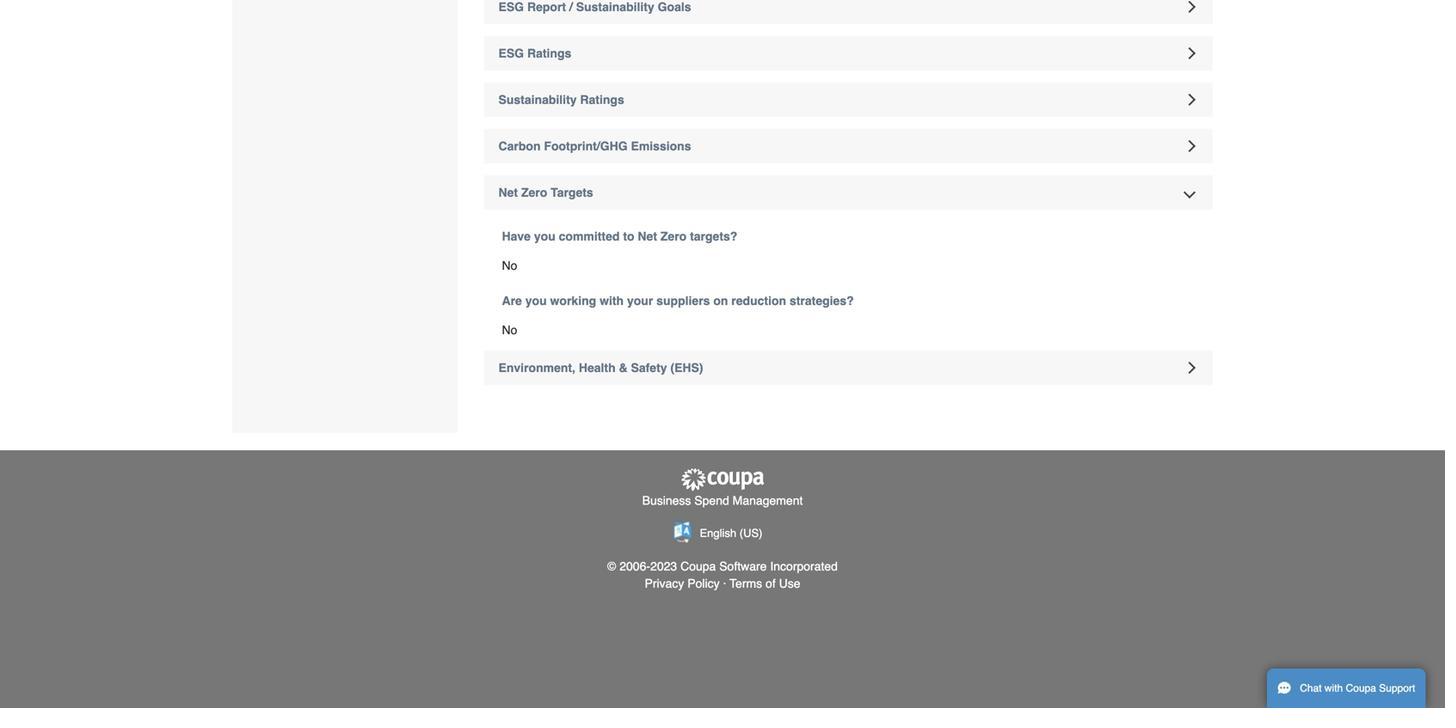 Task type: describe. For each thing, give the bounding box(es) containing it.
sustainability inside heading
[[576, 0, 654, 14]]

terms
[[730, 577, 762, 591]]

(ehs)
[[671, 361, 703, 375]]

carbon footprint/ghg emissions heading
[[484, 129, 1213, 163]]

net zero targets heading
[[484, 176, 1213, 210]]

net zero targets
[[499, 186, 593, 200]]

carbon footprint/ghg emissions button
[[484, 129, 1213, 163]]

environment, health & safety (ehs)
[[499, 361, 703, 375]]

working
[[550, 294, 596, 308]]

emissions
[[631, 139, 691, 153]]

2006-
[[620, 560, 650, 574]]

environment, health & safety (ehs) button
[[484, 351, 1213, 385]]

net inside dropdown button
[[499, 186, 518, 200]]

on
[[713, 294, 728, 308]]

targets
[[551, 186, 593, 200]]

2 no from the top
[[502, 323, 517, 337]]

safety
[[631, 361, 667, 375]]

privacy policy
[[645, 577, 720, 591]]

ratings for esg ratings
[[527, 46, 571, 60]]

business spend management
[[642, 494, 803, 508]]

terms of use link
[[730, 577, 801, 591]]

your
[[627, 294, 653, 308]]

reduction
[[732, 294, 786, 308]]

esg for esg report / sustainability goals
[[499, 0, 524, 14]]

carbon
[[499, 139, 541, 153]]

use
[[779, 577, 801, 591]]

you for have
[[534, 230, 556, 243]]

sustainability ratings heading
[[484, 83, 1213, 117]]

english
[[700, 527, 737, 540]]

privacy
[[645, 577, 684, 591]]

committed
[[559, 230, 620, 243]]

1 horizontal spatial net
[[638, 230, 657, 243]]

policy
[[688, 577, 720, 591]]

sustainability ratings button
[[484, 83, 1213, 117]]

support
[[1379, 683, 1415, 695]]

english (us)
[[700, 527, 763, 540]]

management
[[733, 494, 803, 508]]

esg report / sustainability goals heading
[[484, 0, 1213, 24]]

©
[[607, 560, 616, 574]]

with inside button
[[1325, 683, 1343, 695]]

esg ratings
[[499, 46, 571, 60]]

© 2006-2023 coupa software incorporated
[[607, 560, 838, 574]]

&
[[619, 361, 628, 375]]



Task type: vqa. For each thing, say whether or not it's contained in the screenshot.
chat with coupa support button
yes



Task type: locate. For each thing, give the bounding box(es) containing it.
1 vertical spatial coupa
[[1346, 683, 1376, 695]]

report
[[527, 0, 566, 14]]

sustainability down esg ratings
[[499, 93, 577, 107]]

to
[[623, 230, 634, 243]]

esg report / sustainability goals
[[499, 0, 691, 14]]

sustainability right /
[[576, 0, 654, 14]]

privacy policy link
[[645, 577, 720, 591]]

business
[[642, 494, 691, 508]]

you
[[534, 230, 556, 243], [525, 294, 547, 308]]

zero
[[521, 186, 547, 200], [661, 230, 687, 243]]

no
[[502, 259, 517, 273], [502, 323, 517, 337]]

1 esg from the top
[[499, 0, 524, 14]]

goals
[[658, 0, 691, 14]]

suppliers
[[657, 294, 710, 308]]

you right are
[[525, 294, 547, 308]]

1 horizontal spatial zero
[[661, 230, 687, 243]]

incorporated
[[770, 560, 838, 574]]

1 horizontal spatial ratings
[[580, 93, 624, 107]]

esg report / sustainability goals button
[[484, 0, 1213, 24]]

1 vertical spatial net
[[638, 230, 657, 243]]

net right "to"
[[638, 230, 657, 243]]

0 vertical spatial esg
[[499, 0, 524, 14]]

sustainability inside heading
[[499, 93, 577, 107]]

you for are
[[525, 294, 547, 308]]

spend
[[695, 494, 729, 508]]

esg
[[499, 0, 524, 14], [499, 46, 524, 60]]

1 vertical spatial you
[[525, 294, 547, 308]]

0 horizontal spatial with
[[600, 294, 624, 308]]

1 vertical spatial no
[[502, 323, 517, 337]]

environment,
[[499, 361, 575, 375]]

net
[[499, 186, 518, 200], [638, 230, 657, 243]]

sustainability
[[576, 0, 654, 14], [499, 93, 577, 107]]

0 vertical spatial with
[[600, 294, 624, 308]]

no down are
[[502, 323, 517, 337]]

/
[[569, 0, 573, 14]]

chat
[[1300, 683, 1322, 695]]

(us)
[[740, 527, 763, 540]]

software
[[719, 560, 767, 574]]

1 vertical spatial sustainability
[[499, 93, 577, 107]]

carbon footprint/ghg emissions
[[499, 139, 691, 153]]

chat with coupa support button
[[1267, 669, 1426, 709]]

1 vertical spatial ratings
[[580, 93, 624, 107]]

0 horizontal spatial ratings
[[527, 46, 571, 60]]

sustainability ratings
[[499, 93, 624, 107]]

of
[[766, 577, 776, 591]]

net up the have
[[499, 186, 518, 200]]

0 vertical spatial sustainability
[[576, 0, 654, 14]]

0 vertical spatial ratings
[[527, 46, 571, 60]]

coupa up policy at the bottom left of the page
[[681, 560, 716, 574]]

net zero targets button
[[484, 176, 1213, 210]]

have you committed to net zero targets?
[[502, 230, 738, 243]]

esg ratings button
[[484, 36, 1213, 71]]

1 horizontal spatial with
[[1325, 683, 1343, 695]]

esg left report
[[499, 0, 524, 14]]

coupa supplier portal image
[[680, 468, 766, 492]]

no down the have
[[502, 259, 517, 273]]

0 horizontal spatial zero
[[521, 186, 547, 200]]

coupa
[[681, 560, 716, 574], [1346, 683, 1376, 695]]

are you working with your suppliers on reduction strategies?
[[502, 294, 854, 308]]

strategies?
[[790, 294, 854, 308]]

0 vertical spatial you
[[534, 230, 556, 243]]

footprint/ghg
[[544, 139, 628, 153]]

1 vertical spatial esg
[[499, 46, 524, 60]]

with
[[600, 294, 624, 308], [1325, 683, 1343, 695]]

ratings
[[527, 46, 571, 60], [580, 93, 624, 107]]

zero left 'targets'
[[521, 186, 547, 200]]

ratings down report
[[527, 46, 571, 60]]

1 no from the top
[[502, 259, 517, 273]]

0 horizontal spatial coupa
[[681, 560, 716, 574]]

ratings inside dropdown button
[[580, 93, 624, 107]]

with right chat
[[1325, 683, 1343, 695]]

environment, health & safety (ehs) heading
[[484, 351, 1213, 385]]

1 horizontal spatial coupa
[[1346, 683, 1376, 695]]

ratings inside "dropdown button"
[[527, 46, 571, 60]]

0 vertical spatial no
[[502, 259, 517, 273]]

zero inside net zero targets dropdown button
[[521, 186, 547, 200]]

0 horizontal spatial net
[[499, 186, 518, 200]]

esg inside "dropdown button"
[[499, 46, 524, 60]]

1 vertical spatial zero
[[661, 230, 687, 243]]

ratings for sustainability ratings
[[580, 93, 624, 107]]

have
[[502, 230, 531, 243]]

are
[[502, 294, 522, 308]]

you right the have
[[534, 230, 556, 243]]

esg inside dropdown button
[[499, 0, 524, 14]]

2 esg from the top
[[499, 46, 524, 60]]

0 vertical spatial coupa
[[681, 560, 716, 574]]

0 vertical spatial zero
[[521, 186, 547, 200]]

esg for esg ratings
[[499, 46, 524, 60]]

chat with coupa support
[[1300, 683, 1415, 695]]

ratings up carbon footprint/ghg emissions
[[580, 93, 624, 107]]

health
[[579, 361, 616, 375]]

with left your
[[600, 294, 624, 308]]

terms of use
[[730, 577, 801, 591]]

1 vertical spatial with
[[1325, 683, 1343, 695]]

coupa left the 'support'
[[1346, 683, 1376, 695]]

2023
[[650, 560, 677, 574]]

0 vertical spatial net
[[499, 186, 518, 200]]

zero left the targets?
[[661, 230, 687, 243]]

coupa inside button
[[1346, 683, 1376, 695]]

esg up sustainability ratings
[[499, 46, 524, 60]]

esg ratings heading
[[484, 36, 1213, 71]]

targets?
[[690, 230, 738, 243]]



